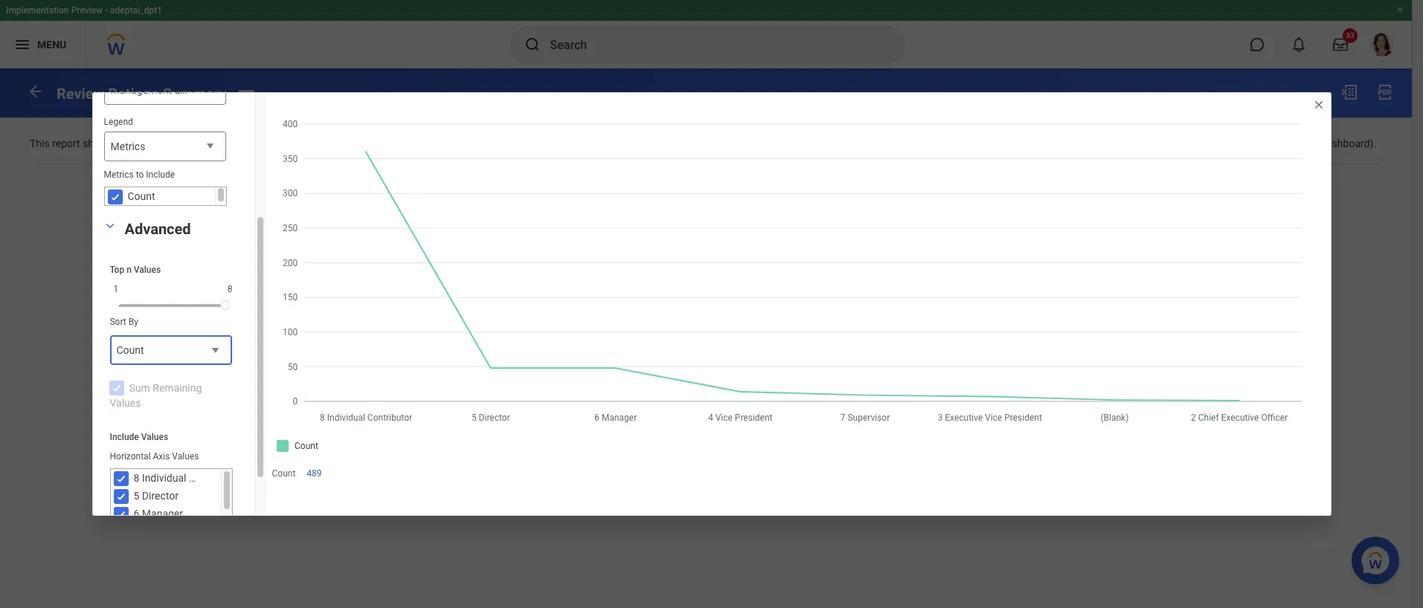 Task type: locate. For each thing, give the bounding box(es) containing it.
close environment banner image
[[1396, 5, 1405, 14]]

check small image left 'sum' on the bottom left of the page
[[108, 380, 125, 397]]

0 vertical spatial review
[[57, 85, 104, 102]]

a
[[317, 137, 322, 149]]

check small image
[[106, 188, 124, 206], [108, 380, 125, 397], [112, 506, 130, 524]]

2 horizontal spatial the
[[1205, 137, 1219, 149]]

1 horizontal spatial on
[[1190, 137, 1202, 149]]

metrics inside popup button
[[110, 141, 145, 153]]

5 director
[[134, 490, 178, 502]]

include inside review ratings summary main content
[[974, 137, 1007, 149]]

level
[[174, 84, 198, 96]]

0 vertical spatial include
[[974, 137, 1007, 149]]

values down 'sum' on the bottom left of the page
[[110, 397, 141, 409]]

0 horizontal spatial 8
[[134, 472, 139, 484]]

adeptai_dpt1
[[110, 5, 162, 16]]

values right n
[[134, 265, 161, 275]]

6
[[134, 508, 139, 520]]

0 horizontal spatial the
[[115, 137, 130, 149]]

exceeds
[[519, 137, 557, 149]]

0 horizontal spatial and
[[954, 137, 971, 149]]

notifications large image
[[1291, 37, 1306, 52]]

advanced
[[125, 220, 191, 238]]

1 vertical spatial include
[[146, 170, 175, 180]]

0 horizontal spatial include
[[110, 432, 139, 443]]

check small image left 6
[[112, 506, 130, 524]]

and right organization
[[954, 137, 971, 149]]

review right previous page image
[[57, 85, 104, 102]]

check small image inside horizontal axis values group
[[112, 506, 130, 524]]

1 the from the left
[[115, 137, 130, 149]]

values up 8 individual contributor
[[172, 452, 199, 462]]

include right to
[[146, 170, 175, 180]]

by
[[128, 317, 138, 328]]

top n values group
[[110, 264, 236, 314]]

-
[[105, 5, 108, 16]]

were
[[247, 137, 270, 149]]

director
[[142, 490, 178, 502]]

check small image up chevron down image
[[106, 188, 124, 206]]

1 horizontal spatial review
[[352, 137, 385, 149]]

0 vertical spatial check small image
[[106, 188, 124, 206]]

2 vertical spatial include
[[110, 432, 139, 443]]

organization
[[892, 137, 951, 149]]

legend group
[[104, 116, 226, 162]]

8 inside horizontal axis values group
[[134, 472, 139, 484]]

1 horizontal spatial 8
[[227, 284, 232, 295]]

the down legend
[[115, 137, 130, 149]]

values inside sum remaining values
[[110, 397, 141, 409]]

metrics to include
[[104, 170, 175, 180]]

view printable version (pdf) image
[[1376, 83, 1394, 101]]

2 horizontal spatial include
[[974, 137, 1007, 149]]

on right (prompts
[[821, 137, 833, 149]]

values
[[134, 265, 161, 275], [110, 397, 141, 409], [141, 432, 168, 443], [172, 452, 199, 462]]

8 for 8 individual contributor
[[134, 472, 139, 484]]

metrics left to
[[104, 170, 134, 180]]

0 horizontal spatial manager
[[142, 508, 183, 520]]

to
[[136, 170, 144, 180]]

8 inside top n values group
[[227, 284, 232, 295]]

check small image for 6 manager
[[112, 506, 130, 524]]

manager
[[1276, 137, 1317, 149], [142, 508, 183, 520]]

chevron down image
[[101, 221, 119, 231]]

count down to
[[128, 191, 155, 202]]

8 individual contributor
[[134, 472, 241, 484]]

top
[[110, 265, 124, 275]]

2 check small image from the top
[[112, 488, 130, 506]]

489
[[307, 469, 322, 479]]

the left last
[[677, 137, 692, 149]]

management level button
[[104, 75, 226, 106]]

count left 489
[[272, 469, 296, 479]]

1
[[113, 284, 118, 295]]

the
[[115, 137, 130, 149], [677, 137, 692, 149], [1205, 137, 1219, 149]]

count inside metrics to include group
[[128, 191, 155, 202]]

this
[[30, 137, 50, 149]]

is
[[1155, 137, 1163, 149]]

used
[[1165, 137, 1188, 149]]

1 horizontal spatial and
[[1135, 137, 1152, 149]]

check small image for 8 individual contributor
[[112, 470, 130, 488]]

check small image left 5
[[112, 488, 130, 506]]

values inside top n values group
[[134, 265, 161, 275]]

supervisory
[[835, 137, 890, 149]]

include
[[974, 137, 1007, 149], [146, 170, 175, 180], [110, 432, 139, 443]]

manager down 'director'
[[142, 508, 183, 520]]

6 manager
[[134, 508, 183, 520]]

count
[[128, 191, 155, 202], [116, 345, 144, 357], [272, 469, 296, 479]]

1 vertical spatial 8
[[134, 472, 139, 484]]

rating
[[387, 137, 417, 149]]

on
[[821, 137, 833, 149], [1190, 137, 1202, 149]]

0 vertical spatial count
[[128, 191, 155, 202]]

axis
[[153, 452, 170, 462]]

8 for 8
[[227, 284, 232, 295]]

review right given
[[352, 137, 385, 149]]

count down by
[[116, 345, 144, 357]]

cycle.
[[746, 137, 773, 149]]

1 vertical spatial metrics
[[104, 170, 134, 180]]

dashboard).
[[1320, 137, 1376, 149]]

and left is
[[1135, 137, 1152, 149]]

8
[[227, 284, 232, 295], [134, 472, 139, 484]]

advanced dialog
[[92, 0, 1331, 561]]

1 vertical spatial manager
[[142, 508, 183, 520]]

include left subordinate
[[974, 137, 1007, 149]]

the right used
[[1205, 137, 1219, 149]]

expectations
[[560, 137, 619, 149]]

subordinate
[[1010, 137, 1066, 149]]

on right used
[[1190, 137, 1202, 149]]

values inside horizontal axis values group
[[172, 452, 199, 462]]

employees
[[174, 137, 224, 149]]

0 vertical spatial 8
[[227, 284, 232, 295]]

1 horizontal spatial include
[[146, 170, 175, 180]]

1 horizontal spatial the
[[677, 137, 692, 149]]

0 vertical spatial metrics
[[110, 141, 145, 153]]

implementation
[[6, 5, 69, 16]]

metrics for metrics
[[110, 141, 145, 153]]

horizontal axis values
[[110, 452, 199, 462]]

1 horizontal spatial manager
[[1276, 137, 1317, 149]]

check small image inside metrics to include group
[[106, 188, 124, 206]]

of
[[162, 137, 171, 149]]

6 manager group
[[99, 217, 243, 561]]

3 the from the left
[[1205, 137, 1219, 149]]

include up horizontal
[[110, 432, 139, 443]]

metrics
[[110, 141, 145, 153], [104, 170, 134, 180]]

check small image down horizontal
[[112, 470, 130, 488]]

0 horizontal spatial on
[[821, 137, 833, 149]]

0 vertical spatial manager
[[1276, 137, 1317, 149]]

review
[[57, 85, 104, 102], [352, 137, 385, 149]]

expectations,
[[455, 137, 516, 149]]

metrics inside group
[[104, 170, 134, 180]]

this report shows the count of employees that were assigned a given review rating (meets expectations, exceeds expectations etc.) during the last review cycle. (prompts on supervisory organization and include subordinate organizations and is used on the "prompted" manager dashboard).
[[30, 137, 1376, 149]]

check small image
[[112, 470, 130, 488], [112, 488, 130, 506]]

1 check small image from the top
[[112, 470, 130, 488]]

individual
[[142, 472, 186, 484]]

ratings
[[108, 85, 159, 102]]

group
[[93, 25, 237, 217]]

count button
[[110, 336, 232, 367]]

group containing management level
[[93, 25, 237, 217]]

values up horizontal axis values
[[141, 432, 168, 443]]

2 vertical spatial check small image
[[112, 506, 130, 524]]

metrics down legend
[[110, 141, 145, 153]]

1 vertical spatial count
[[116, 345, 144, 357]]

and
[[954, 137, 971, 149], [1135, 137, 1152, 149]]

5
[[134, 490, 139, 502]]

manager down close chart settings icon at the right of the page
[[1276, 137, 1317, 149]]

489 button
[[307, 468, 324, 480]]



Task type: describe. For each thing, give the bounding box(es) containing it.
legend
[[104, 117, 133, 127]]

2 and from the left
[[1135, 137, 1152, 149]]

that
[[226, 137, 245, 149]]

metrics for metrics to include
[[104, 170, 134, 180]]

inbox large image
[[1333, 37, 1348, 52]]

given
[[325, 137, 349, 149]]

(prompts
[[775, 137, 819, 149]]

include values group
[[99, 420, 243, 561]]

2 on from the left
[[1190, 137, 1202, 149]]

preview
[[71, 5, 103, 16]]

include values
[[110, 432, 168, 443]]

review ratings summary
[[57, 85, 227, 102]]

horizontal axis values group
[[110, 451, 241, 550]]

profile logan mcneil element
[[1361, 28, 1403, 61]]

export to excel image
[[1341, 83, 1358, 101]]

check small image for count
[[106, 188, 124, 206]]

count inside dropdown button
[[116, 345, 144, 357]]

sort by group
[[110, 316, 232, 367]]

review
[[714, 137, 744, 149]]

1 vertical spatial check small image
[[108, 380, 125, 397]]

review ratings summary link
[[57, 85, 227, 102]]

count
[[133, 137, 159, 149]]

check small image for 5 director
[[112, 488, 130, 506]]

remaining
[[153, 383, 202, 395]]

contributor
[[189, 472, 241, 484]]

2 vertical spatial count
[[272, 469, 296, 479]]

n
[[127, 265, 132, 275]]

top n values
[[110, 265, 161, 275]]

"prompted"
[[1222, 137, 1273, 149]]

0 horizontal spatial review
[[57, 85, 104, 102]]

metrics to include group
[[104, 169, 227, 206]]

summary
[[163, 85, 227, 102]]

2 the from the left
[[677, 137, 692, 149]]

1 and from the left
[[954, 137, 971, 149]]

1 on from the left
[[821, 137, 833, 149]]

management level
[[110, 84, 198, 96]]

implementation preview -   adeptai_dpt1 banner
[[0, 0, 1412, 68]]

management
[[110, 84, 172, 96]]

(meets
[[420, 137, 452, 149]]

chevron up image
[[697, 156, 715, 168]]

values for horizontal
[[172, 452, 199, 462]]

search image
[[523, 36, 541, 54]]

review ratings summary main content
[[0, 68, 1412, 200]]

shows
[[83, 137, 113, 149]]

horizontal
[[110, 452, 151, 462]]

values for top
[[134, 265, 161, 275]]

implementation preview -   adeptai_dpt1
[[6, 5, 162, 16]]

sum remaining values
[[110, 383, 202, 409]]

1 vertical spatial review
[[352, 137, 385, 149]]

etc.)
[[622, 137, 643, 149]]

last
[[694, 137, 711, 149]]

assigned
[[272, 137, 314, 149]]

advanced button
[[125, 220, 191, 238]]

close chart settings image
[[1313, 99, 1325, 111]]

metrics button
[[104, 132, 226, 162]]

sum
[[129, 383, 150, 395]]

include inside 6 manager "group"
[[110, 432, 139, 443]]

manager inside horizontal axis values group
[[142, 508, 183, 520]]

report
[[52, 137, 80, 149]]

organizations
[[1068, 137, 1132, 149]]

sort
[[110, 317, 126, 328]]

during
[[645, 137, 674, 149]]

values for sum
[[110, 397, 141, 409]]

sort by
[[110, 317, 138, 328]]

previous page image
[[27, 82, 45, 100]]

manager inside review ratings summary main content
[[1276, 137, 1317, 149]]



Task type: vqa. For each thing, say whether or not it's contained in the screenshot.
Days at Apprentice School related to 03/09/2021
no



